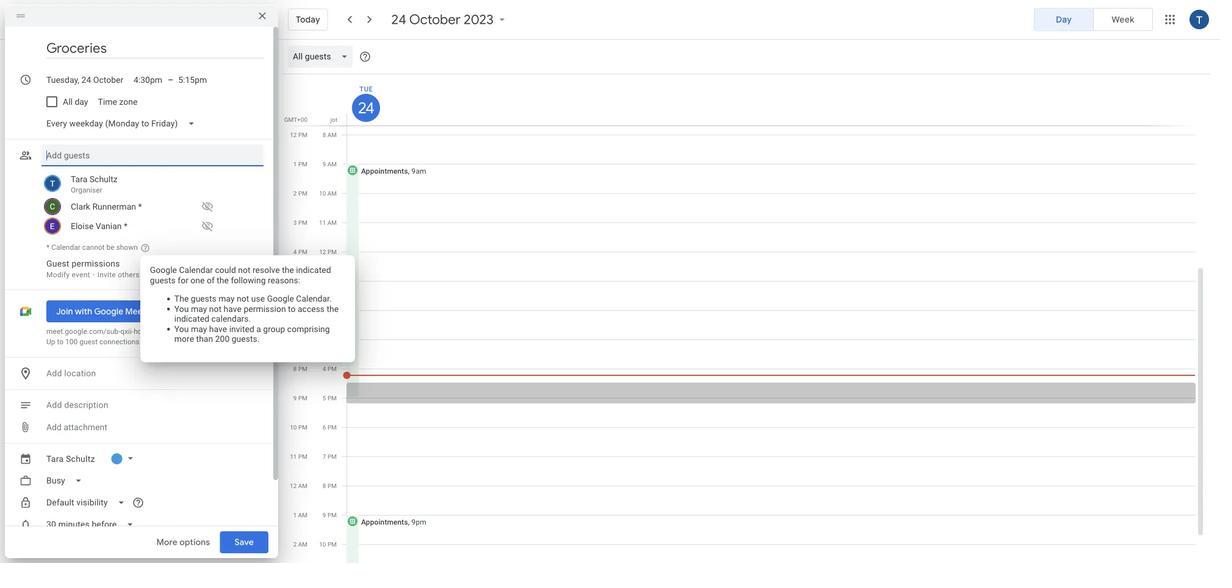 Task type: locate. For each thing, give the bounding box(es) containing it.
comprising
[[287, 324, 330, 334]]

add location
[[46, 369, 96, 379]]

0 horizontal spatial calendar
[[51, 243, 80, 252]]

google right the with
[[94, 306, 123, 317]]

1 vertical spatial 6 pm
[[323, 424, 337, 432]]

join
[[56, 306, 73, 317]]

indicated
[[296, 266, 331, 276], [174, 314, 209, 324]]

5
[[294, 278, 297, 285], [323, 395, 326, 402]]

0 vertical spatial schultz
[[90, 174, 118, 184]]

1 vertical spatial to
[[57, 338, 64, 347]]

shown
[[116, 243, 138, 252]]

8 right 12 am
[[323, 483, 326, 490]]

10 pm right 2 am
[[319, 541, 337, 549]]

indicated inside the guests may not use google calendar. you may not have permission to access the indicated calendars. you may have invited a group comprising more than 200 guests.
[[174, 314, 209, 324]]

0 vertical spatial guests
[[150, 276, 176, 286]]

8 pm
[[294, 366, 308, 373], [323, 483, 337, 490]]

11 up 12 am
[[290, 454, 297, 461]]

0 vertical spatial 9
[[323, 161, 326, 168]]

2 appointments from the top
[[361, 519, 408, 527]]

4 down comprising
[[323, 366, 326, 373]]

more
[[174, 334, 194, 345]]

End time text field
[[178, 73, 208, 87]]

guest
[[80, 338, 98, 347]]

2 vertical spatial *
[[46, 243, 50, 252]]

0 horizontal spatial 24
[[358, 99, 373, 117]]

add location button
[[42, 363, 264, 385]]

2 pm down calendar. at bottom left
[[323, 307, 337, 314]]

0 vertical spatial you
[[174, 304, 189, 314]]

3 pm down comprising
[[323, 336, 337, 344]]

0 vertical spatial 8
[[323, 131, 326, 139]]

6 pm
[[294, 307, 308, 314], [323, 424, 337, 432]]

access
[[298, 304, 325, 314]]

0 horizontal spatial 9 pm
[[294, 395, 308, 402]]

1 vertical spatial appointments
[[361, 519, 408, 527]]

indicated up calendar. at bottom left
[[296, 266, 331, 276]]

1 vertical spatial schultz
[[66, 454, 95, 465]]

3 add from the top
[[46, 423, 62, 433]]

appointments , 9pm
[[361, 519, 427, 527]]

not
[[238, 266, 251, 276], [237, 294, 249, 304], [209, 304, 222, 314]]

0 vertical spatial ,
[[408, 167, 410, 175]]

0 horizontal spatial 2 pm
[[294, 190, 308, 197]]

11
[[319, 219, 326, 226], [290, 454, 297, 461]]

add attachment
[[46, 423, 107, 433]]

0 vertical spatial 4
[[294, 248, 297, 256]]

8 pm down comprising
[[294, 366, 308, 373]]

9 up 11 pm
[[294, 395, 297, 402]]

today button
[[288, 5, 328, 34]]

12 pm down gmt+00
[[290, 131, 308, 139]]

you
[[174, 304, 189, 314], [174, 324, 189, 334]]

1 horizontal spatial *
[[124, 221, 128, 231]]

2 vertical spatial 9
[[323, 512, 326, 519]]

1 horizontal spatial google
[[150, 266, 177, 276]]

0 vertical spatial 11
[[319, 219, 326, 226]]

the right of
[[217, 276, 229, 286]]

to
[[288, 304, 296, 314], [57, 338, 64, 347]]

have up the invited
[[224, 304, 242, 314]]

of
[[207, 276, 215, 286]]

guests left for
[[150, 276, 176, 286]]

None field
[[288, 46, 358, 68], [42, 113, 205, 135], [42, 471, 92, 493], [42, 493, 135, 515], [288, 46, 358, 68], [42, 113, 205, 135], [42, 471, 92, 493], [42, 493, 135, 515]]

2 vertical spatial add
[[46, 423, 62, 433]]

0 horizontal spatial indicated
[[174, 314, 209, 324]]

9 right 1 am
[[323, 512, 326, 519]]

others
[[118, 271, 140, 280]]

10 up 11 pm
[[290, 424, 297, 432]]

appointments left 9pm
[[361, 519, 408, 527]]

not down of
[[209, 304, 222, 314]]

4 up reasons:
[[294, 248, 297, 256]]

1 vertical spatial 12 pm
[[319, 248, 337, 256]]

indicated up more
[[174, 314, 209, 324]]

resolve
[[253, 266, 280, 276]]

tara down add attachment
[[46, 454, 64, 465]]

0 horizontal spatial guests
[[150, 276, 176, 286]]

2 , from the top
[[408, 519, 410, 527]]

24 october 2023
[[392, 11, 494, 28]]

0 vertical spatial 4 pm
[[294, 248, 308, 256]]

4 pm
[[294, 248, 308, 256], [323, 366, 337, 373]]

0 horizontal spatial 3
[[294, 219, 297, 226]]

2 horizontal spatial the
[[327, 304, 339, 314]]

am for 10 am
[[328, 190, 337, 197]]

1 vertical spatial 10
[[290, 424, 297, 432]]

1 for 1 pm
[[294, 161, 297, 168]]

you down for
[[174, 304, 189, 314]]

google inside the guests may not use google calendar. you may not have permission to access the indicated calendars. you may have invited a group comprising more than 200 guests.
[[267, 294, 294, 304]]

8
[[323, 131, 326, 139], [294, 366, 297, 373], [323, 483, 326, 490]]

appointments left 9am
[[361, 167, 408, 175]]

0 horizontal spatial tara
[[46, 454, 64, 465]]

24 inside tue 24
[[358, 99, 373, 117]]

0 vertical spatial to
[[288, 304, 296, 314]]

0 horizontal spatial to
[[57, 338, 64, 347]]

1 vertical spatial 24
[[358, 99, 373, 117]]

0 horizontal spatial 10 pm
[[290, 424, 308, 432]]

gmt+00
[[284, 116, 308, 123]]

show schedule of eloise vanian image
[[198, 217, 217, 236]]

1 vertical spatial ,
[[408, 519, 410, 527]]

0 vertical spatial 5
[[294, 278, 297, 285]]

24 column header
[[347, 74, 1196, 126]]

tara up organiser
[[71, 174, 87, 184]]

schultz inside tara schultz organiser
[[90, 174, 118, 184]]

invite
[[97, 271, 116, 280]]

0 vertical spatial 6 pm
[[294, 307, 308, 314]]

2 add from the top
[[46, 401, 62, 411]]

tara schultz organiser
[[71, 174, 118, 195]]

0 vertical spatial add
[[46, 369, 62, 379]]

could
[[215, 266, 236, 276]]

9 am
[[323, 161, 337, 168]]

tuesday, 24 october, today element
[[352, 94, 380, 122]]

1 horizontal spatial 2 pm
[[323, 307, 337, 314]]

1 horizontal spatial tara
[[71, 174, 87, 184]]

8 up 9 am
[[323, 131, 326, 139]]

24 october 2023 button
[[387, 11, 513, 28]]

1 horizontal spatial 5
[[323, 395, 326, 402]]

may
[[219, 294, 235, 304], [191, 304, 207, 314], [191, 324, 207, 334]]

*
[[138, 202, 142, 212], [124, 221, 128, 231], [46, 243, 50, 252]]

to right the up on the left of page
[[57, 338, 64, 347]]

guests down one
[[191, 294, 217, 304]]

24 down the tue
[[358, 99, 373, 117]]

1 1 from the top
[[294, 161, 297, 168]]

tara inside tara schultz organiser
[[71, 174, 87, 184]]

clark
[[71, 202, 90, 212]]

, left 9pm
[[408, 519, 410, 527]]

pm
[[298, 131, 308, 139], [298, 161, 308, 168], [298, 190, 308, 197], [298, 219, 308, 226], [298, 248, 308, 256], [328, 248, 337, 256], [298, 278, 308, 285], [298, 307, 308, 314], [328, 307, 337, 314], [328, 336, 337, 344], [298, 366, 308, 373], [328, 366, 337, 373], [298, 395, 308, 402], [328, 395, 337, 402], [298, 424, 308, 432], [328, 424, 337, 432], [298, 454, 308, 461], [328, 454, 337, 461], [328, 483, 337, 490], [328, 512, 337, 519], [328, 541, 337, 549]]

all
[[63, 97, 73, 107]]

10
[[319, 190, 326, 197], [290, 424, 297, 432], [319, 541, 326, 549]]

1 left 9 am
[[294, 161, 297, 168]]

description
[[64, 401, 108, 411]]

1 horizontal spatial 3
[[323, 336, 326, 344]]

you left than
[[174, 324, 189, 334]]

1 horizontal spatial 24
[[392, 11, 407, 28]]

6 left access
[[294, 307, 297, 314]]

the right 'resolve'
[[282, 266, 294, 276]]

* calendar cannot be shown
[[46, 243, 138, 252]]

2 down 1 am
[[293, 541, 297, 549]]

11 down "10 am"
[[319, 219, 326, 226]]

be
[[107, 243, 114, 252]]

may left 200
[[191, 324, 207, 334]]

connections
[[100, 338, 140, 347]]

tue
[[360, 85, 373, 93]]

for
[[178, 276, 189, 286]]

1 horizontal spatial indicated
[[296, 266, 331, 276]]

, for 9am
[[408, 167, 410, 175]]

tara
[[71, 174, 87, 184], [46, 454, 64, 465]]

appointments
[[361, 167, 408, 175], [361, 519, 408, 527]]

12 down 11 pm
[[290, 483, 297, 490]]

11 for 11 am
[[319, 219, 326, 226]]

5 up 7
[[323, 395, 326, 402]]

to inside the guests may not use google calendar. you may not have permission to access the indicated calendars. you may have invited a group comprising more than 200 guests.
[[288, 304, 296, 314]]

8 down comprising
[[294, 366, 297, 373]]

* right vanian
[[124, 221, 128, 231]]

* inside the clark runnerman tree item
[[138, 202, 142, 212]]

calendar
[[51, 243, 80, 252], [179, 266, 213, 276]]

to inside 'meet.google.com/sub-qxii-hch up to 100 guest connections'
[[57, 338, 64, 347]]

1 vertical spatial 9 pm
[[323, 512, 337, 519]]

8 pm down the "7 pm"
[[323, 483, 337, 490]]

6 pm down calendar. at bottom left
[[294, 307, 308, 314]]

calendar left could
[[179, 266, 213, 276]]

today
[[296, 14, 320, 25]]

0 horizontal spatial 6 pm
[[294, 307, 308, 314]]

3 pm
[[294, 219, 308, 226], [323, 336, 337, 344]]

am up 2 am
[[298, 512, 308, 519]]

12 down gmt+00
[[290, 131, 297, 139]]

5 pm up calendar. at bottom left
[[294, 278, 308, 285]]

1 vertical spatial calendar
[[179, 266, 213, 276]]

0 horizontal spatial *
[[46, 243, 50, 252]]

4 pm up reasons:
[[294, 248, 308, 256]]

3 down comprising
[[323, 336, 326, 344]]

add up add attachment button
[[46, 401, 62, 411]]

0 vertical spatial calendar
[[51, 243, 80, 252]]

9 right 1 pm
[[323, 161, 326, 168]]

am up 1 am
[[298, 483, 308, 490]]

2 vertical spatial 10
[[319, 541, 326, 549]]

1 for 1 am
[[293, 512, 297, 519]]

0 vertical spatial 10
[[319, 190, 326, 197]]

not right could
[[238, 266, 251, 276]]

2 pm left "10 am"
[[294, 190, 308, 197]]

1 vertical spatial tara
[[46, 454, 64, 465]]

* inside 'eloise vanian' tree item
[[124, 221, 128, 231]]

,
[[408, 167, 410, 175], [408, 519, 410, 527]]

2 down calendar. at bottom left
[[323, 307, 326, 314]]

0 horizontal spatial 4
[[294, 248, 297, 256]]

0 horizontal spatial the
[[217, 276, 229, 286]]

google calendar could not resolve the indicated guests for one of the following reasons:
[[150, 266, 331, 286]]

10 pm
[[290, 424, 308, 432], [319, 541, 337, 549]]

the right access
[[327, 304, 339, 314]]

add left attachment
[[46, 423, 62, 433]]

calendar inside google calendar could not resolve the indicated guests for one of the following reasons:
[[179, 266, 213, 276]]

have left the invited
[[209, 324, 227, 334]]

9 pm
[[294, 395, 308, 402], [323, 512, 337, 519]]

12 pm down the 11 am
[[319, 248, 337, 256]]

0 horizontal spatial 6
[[294, 307, 297, 314]]

2 vertical spatial google
[[94, 306, 123, 317]]

2 horizontal spatial google
[[267, 294, 294, 304]]

google left for
[[150, 266, 177, 276]]

october
[[410, 11, 461, 28]]

1 , from the top
[[408, 167, 410, 175]]

24 left october
[[392, 11, 407, 28]]

1 add from the top
[[46, 369, 62, 379]]

9
[[323, 161, 326, 168], [294, 395, 297, 402], [323, 512, 326, 519]]

Day radio
[[1035, 8, 1094, 31]]

guests
[[150, 276, 176, 286], [191, 294, 217, 304]]

1 horizontal spatial 3 pm
[[323, 336, 337, 344]]

* for clark runnerman *
[[138, 202, 142, 212]]

am down 8 am
[[328, 161, 337, 168]]

calendar up guest
[[51, 243, 80, 252]]

1 horizontal spatial 6
[[323, 424, 326, 432]]

1 horizontal spatial 9 pm
[[323, 512, 337, 519]]

to left access
[[288, 304, 296, 314]]

1 vertical spatial 11
[[290, 454, 297, 461]]

1 vertical spatial 8 pm
[[323, 483, 337, 490]]

1 vertical spatial 5 pm
[[323, 395, 337, 402]]

Guests text field
[[46, 145, 259, 167]]

5 pm up the "7 pm"
[[323, 395, 337, 402]]

11 am
[[319, 219, 337, 226]]

add inside button
[[46, 423, 62, 433]]

1 vertical spatial 10 pm
[[319, 541, 337, 549]]

0 vertical spatial 6
[[294, 307, 297, 314]]

am down "10 am"
[[328, 219, 337, 226]]

2023
[[464, 11, 494, 28]]

, left 9am
[[408, 167, 410, 175]]

may up calendars. at the left bottom of the page
[[219, 294, 235, 304]]

1 vertical spatial 3
[[323, 336, 326, 344]]

0 vertical spatial 12
[[290, 131, 297, 139]]

google down reasons:
[[267, 294, 294, 304]]

0 vertical spatial 12 pm
[[290, 131, 308, 139]]

5 pm
[[294, 278, 308, 285], [323, 395, 337, 402]]

0 horizontal spatial 11
[[290, 454, 297, 461]]

* up 'eloise vanian' tree item
[[138, 202, 142, 212]]

1 horizontal spatial 4 pm
[[323, 366, 337, 373]]

am down 9 am
[[328, 190, 337, 197]]

add left location
[[46, 369, 62, 379]]

10 up the 11 am
[[319, 190, 326, 197]]

1 vertical spatial you
[[174, 324, 189, 334]]

a
[[257, 324, 261, 334]]

1 appointments from the top
[[361, 167, 408, 175]]

not for use
[[237, 294, 249, 304]]

9 pm right 1 am
[[323, 512, 337, 519]]

am down 'jot'
[[328, 131, 337, 139]]

3
[[294, 219, 297, 226], [323, 336, 326, 344]]

1 horizontal spatial calendar
[[179, 266, 213, 276]]

0 vertical spatial appointments
[[361, 167, 408, 175]]

2 am
[[293, 541, 308, 549]]

0 horizontal spatial 3 pm
[[294, 219, 308, 226]]

10 pm up 11 pm
[[290, 424, 308, 432]]

6 pm up the "7 pm"
[[323, 424, 337, 432]]

location
[[64, 369, 96, 379]]

1 vertical spatial *
[[124, 221, 128, 231]]

5 up calendar. at bottom left
[[294, 278, 297, 285]]

0 horizontal spatial 12 pm
[[290, 131, 308, 139]]

0 vertical spatial 3
[[294, 219, 297, 226]]

0 vertical spatial 9 pm
[[294, 395, 308, 402]]

3 pm left the 11 am
[[294, 219, 308, 226]]

1 down 12 am
[[293, 512, 297, 519]]

schultz down add attachment
[[66, 454, 95, 465]]

not inside google calendar could not resolve the indicated guests for one of the following reasons:
[[238, 266, 251, 276]]

6 up 7
[[323, 424, 326, 432]]

2 1 from the top
[[293, 512, 297, 519]]

9 pm up 11 pm
[[294, 395, 308, 402]]

2 down 1 pm
[[294, 190, 297, 197]]

1 vertical spatial 9
[[294, 395, 297, 402]]

guest
[[46, 259, 69, 269]]

schultz up organiser
[[90, 174, 118, 184]]

have
[[224, 304, 242, 314], [209, 324, 227, 334]]

* up guest
[[46, 243, 50, 252]]

12
[[290, 131, 297, 139], [319, 248, 326, 256], [290, 483, 297, 490]]

am for 12 am
[[298, 483, 308, 490]]

0 vertical spatial tara
[[71, 174, 87, 184]]

am down 1 am
[[298, 541, 308, 549]]

not left the use
[[237, 294, 249, 304]]

0 horizontal spatial 8 pm
[[294, 366, 308, 373]]

group
[[263, 324, 285, 334]]

12 down the 11 am
[[319, 248, 326, 256]]

calendar.
[[296, 294, 332, 304]]

1 vertical spatial google
[[267, 294, 294, 304]]

invite others
[[97, 271, 140, 280]]

3 left the 11 am
[[294, 219, 297, 226]]

clark runnerman tree item
[[42, 197, 264, 217]]

1 vertical spatial add
[[46, 401, 62, 411]]

10 right 2 am
[[319, 541, 326, 549]]

4 pm down comprising
[[323, 366, 337, 373]]

option group
[[1035, 8, 1154, 31]]

0 vertical spatial *
[[138, 202, 142, 212]]



Task type: vqa. For each thing, say whether or not it's contained in the screenshot.
bottommost 4
yes



Task type: describe. For each thing, give the bounding box(es) containing it.
zone
[[119, 97, 138, 107]]

cannot
[[82, 243, 105, 252]]

am for 9 am
[[328, 161, 337, 168]]

0 vertical spatial 8 pm
[[294, 366, 308, 373]]

add description button
[[42, 395, 264, 417]]

tara schultz, organiser tree item
[[42, 172, 264, 197]]

, for 9pm
[[408, 519, 410, 527]]

calendar for *
[[51, 243, 80, 252]]

2 vertical spatial 12
[[290, 483, 297, 490]]

1 vertical spatial 12
[[319, 248, 326, 256]]

1 horizontal spatial 6 pm
[[323, 424, 337, 432]]

am for 1 am
[[298, 512, 308, 519]]

following
[[231, 276, 266, 286]]

2 you from the top
[[174, 324, 189, 334]]

modify
[[46, 271, 70, 280]]

1 vertical spatial have
[[209, 324, 227, 334]]

day
[[75, 97, 88, 107]]

2 vertical spatial 2
[[293, 541, 297, 549]]

Start time text field
[[134, 73, 163, 87]]

meet.google.com/sub-qxii-hch up to 100 guest connections
[[46, 328, 146, 347]]

permission
[[244, 304, 286, 314]]

week
[[1112, 14, 1135, 25]]

option group containing day
[[1035, 8, 1154, 31]]

Start date text field
[[46, 73, 124, 87]]

hch
[[134, 328, 146, 336]]

1 vertical spatial 8
[[294, 366, 297, 373]]

add for add attachment
[[46, 423, 62, 433]]

1 you from the top
[[174, 304, 189, 314]]

7 pm
[[323, 454, 337, 461]]

with
[[75, 306, 92, 317]]

1 horizontal spatial 12 pm
[[319, 248, 337, 256]]

time zone button
[[93, 91, 142, 113]]

organiser
[[71, 186, 102, 195]]

1 am
[[293, 512, 308, 519]]

guest permissions
[[46, 259, 120, 269]]

google inside google calendar could not resolve the indicated guests for one of the following reasons:
[[150, 266, 177, 276]]

add description
[[46, 401, 108, 411]]

join with google meet link
[[46, 301, 156, 323]]

tue 24
[[358, 85, 373, 117]]

12 am
[[290, 483, 308, 490]]

google inside "link"
[[94, 306, 123, 317]]

add for add location
[[46, 369, 62, 379]]

vanian
[[96, 221, 122, 231]]

jot
[[331, 116, 338, 123]]

0 vertical spatial 5 pm
[[294, 278, 308, 285]]

0 vertical spatial 2
[[294, 190, 297, 197]]

permissions
[[72, 259, 120, 269]]

1 vertical spatial 2 pm
[[323, 307, 337, 314]]

all day
[[63, 97, 88, 107]]

1 pm
[[294, 161, 308, 168]]

Add title text field
[[46, 39, 264, 57]]

than
[[196, 334, 213, 345]]

guests invited to this event. tree
[[42, 172, 264, 236]]

use
[[251, 294, 265, 304]]

time zone
[[98, 97, 138, 107]]

guests.
[[232, 334, 260, 345]]

guests inside google calendar could not resolve the indicated guests for one of the following reasons:
[[150, 276, 176, 286]]

1 horizontal spatial the
[[282, 266, 294, 276]]

join with google meet
[[56, 306, 146, 317]]

guests inside the guests may not use google calendar. you may not have permission to access the indicated calendars. you may have invited a group comprising more than 200 guests.
[[191, 294, 217, 304]]

0 vertical spatial 3 pm
[[294, 219, 308, 226]]

am for 11 am
[[328, 219, 337, 226]]

qxii-
[[120, 328, 134, 336]]

meet
[[125, 306, 146, 317]]

schultz for tara schultz
[[66, 454, 95, 465]]

9pm
[[412, 519, 427, 527]]

the guests may not use google calendar. you may not have permission to access the indicated calendars. you may have invited a group comprising more than 200 guests.
[[174, 294, 339, 345]]

8 am
[[323, 131, 337, 139]]

1 vertical spatial 4 pm
[[323, 366, 337, 373]]

0 vertical spatial 24
[[392, 11, 407, 28]]

eloise vanian *
[[71, 221, 128, 231]]

schultz for tara schultz organiser
[[90, 174, 118, 184]]

add attachment button
[[42, 417, 112, 439]]

Week radio
[[1094, 8, 1154, 31]]

modify event
[[46, 271, 90, 280]]

0 vertical spatial have
[[224, 304, 242, 314]]

1 horizontal spatial 8 pm
[[323, 483, 337, 490]]

day
[[1057, 14, 1072, 25]]

1 horizontal spatial 4
[[323, 366, 326, 373]]

2 vertical spatial 8
[[323, 483, 326, 490]]

7
[[323, 454, 326, 461]]

calendars.
[[212, 314, 251, 324]]

appointments , 9am
[[361, 167, 426, 175]]

200
[[215, 334, 230, 345]]

1 vertical spatial 2
[[323, 307, 326, 314]]

100
[[65, 338, 78, 347]]

up
[[46, 338, 55, 347]]

to element
[[168, 75, 173, 85]]

–
[[168, 75, 173, 85]]

not for resolve
[[238, 266, 251, 276]]

1 vertical spatial 6
[[323, 424, 326, 432]]

invited
[[229, 324, 254, 334]]

11 for 11 pm
[[290, 454, 297, 461]]

calendar for google
[[179, 266, 213, 276]]

am for 2 am
[[298, 541, 308, 549]]

clark runnerman *
[[71, 202, 142, 212]]

eloise vanian tree item
[[42, 217, 264, 236]]

10 am
[[319, 190, 337, 197]]

1 vertical spatial 3 pm
[[323, 336, 337, 344]]

indicated inside google calendar could not resolve the indicated guests for one of the following reasons:
[[296, 266, 331, 276]]

show schedule of clark runnerman image
[[198, 197, 217, 217]]

attachment
[[64, 423, 107, 433]]

tara for tara schultz organiser
[[71, 174, 87, 184]]

event
[[72, 271, 90, 280]]

0 vertical spatial 10 pm
[[290, 424, 308, 432]]

one
[[191, 276, 205, 286]]

add for add description
[[46, 401, 62, 411]]

time
[[98, 97, 117, 107]]

runnerman
[[92, 202, 136, 212]]

eloise
[[71, 221, 94, 231]]

tara for tara schultz
[[46, 454, 64, 465]]

0 horizontal spatial 4 pm
[[294, 248, 308, 256]]

am for 8 am
[[328, 131, 337, 139]]

tara schultz
[[46, 454, 95, 465]]

appointments for appointments , 9pm
[[361, 519, 408, 527]]

* for eloise vanian *
[[124, 221, 128, 231]]

11 pm
[[290, 454, 308, 461]]

appointments for appointments , 9am
[[361, 167, 408, 175]]

24 grid
[[283, 74, 1206, 564]]

meet.google.com/sub-
[[46, 328, 120, 336]]

1 horizontal spatial 5 pm
[[323, 395, 337, 402]]

9am
[[412, 167, 426, 175]]

reasons:
[[268, 276, 300, 286]]

the inside the guests may not use google calendar. you may not have permission to access the indicated calendars. you may have invited a group comprising more than 200 guests.
[[327, 304, 339, 314]]

may right the "the"
[[191, 304, 207, 314]]

1 horizontal spatial 10 pm
[[319, 541, 337, 549]]

the
[[174, 294, 189, 304]]

1 vertical spatial 5
[[323, 395, 326, 402]]



